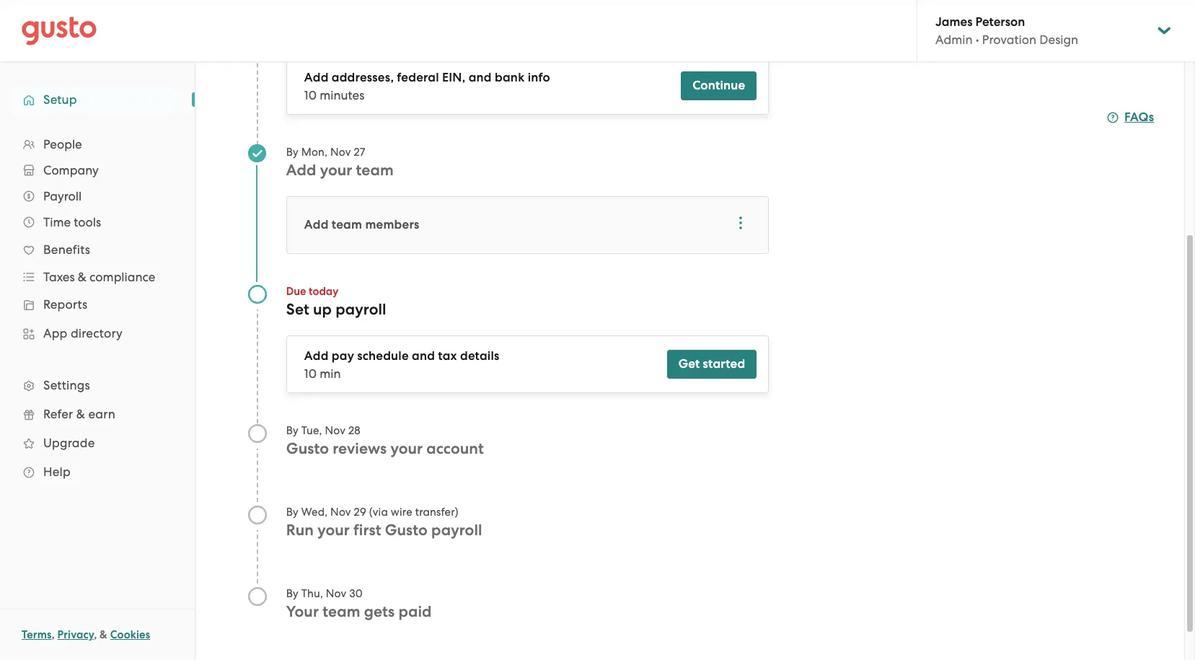 Task type: locate. For each thing, give the bounding box(es) containing it.
2 vertical spatial your
[[318, 521, 350, 540]]

3 circle blank image from the top
[[248, 586, 268, 607]]

app directory link
[[14, 320, 180, 346]]

time
[[43, 215, 71, 229]]

& inside taxes & compliance dropdown button
[[78, 270, 87, 284]]

10 left min
[[304, 366, 317, 381]]

circle blank image for run your first gusto payroll
[[248, 505, 268, 525]]

1 vertical spatial gusto
[[385, 521, 428, 540]]

add for add team members
[[304, 217, 329, 232]]

& inside "refer & earn" link
[[76, 407, 85, 421]]

nov inside by mon, nov 27 add your team
[[330, 146, 351, 159]]

nov left 30 at the left of the page
[[326, 587, 347, 600]]

payroll button
[[14, 183, 180, 209]]

add down by mon, nov 27 add your team
[[304, 217, 329, 232]]

addresses,
[[332, 70, 394, 85]]

reports link
[[14, 291, 180, 317]]

faqs
[[1125, 110, 1154, 125]]

1 10 from the top
[[304, 88, 317, 102]]

1 horizontal spatial and
[[469, 70, 492, 85]]

your inside by mon, nov 27 add your team
[[320, 161, 352, 180]]

settings
[[43, 378, 90, 392]]

nov left 29
[[330, 506, 351, 519]]

gusto inside by tue, nov 28 gusto reviews your account
[[286, 439, 329, 458]]

james peterson admin • provation design
[[936, 14, 1079, 47]]

and inside add pay schedule and tax details 10 min
[[412, 348, 435, 364]]

app
[[43, 326, 67, 340]]

2 by from the top
[[286, 424, 299, 437]]

your right reviews
[[391, 439, 423, 458]]

2 vertical spatial team
[[323, 602, 360, 621]]

0 vertical spatial circle blank image
[[248, 423, 268, 444]]

, left privacy
[[52, 628, 55, 641]]

add inside add addresses, federal ein, and bank info 10 minutes
[[304, 70, 329, 85]]

1 vertical spatial payroll
[[431, 521, 482, 540]]

circle blank image left your
[[248, 586, 268, 607]]

due
[[286, 285, 306, 298]]

by for your team gets paid
[[286, 587, 299, 600]]

10 left minutes
[[304, 88, 317, 102]]

people
[[43, 137, 82, 151]]

1 circle blank image from the top
[[248, 423, 268, 444]]

team down 30 at the left of the page
[[323, 602, 360, 621]]

your down wed,
[[318, 521, 350, 540]]

0 horizontal spatial ,
[[52, 628, 55, 641]]

circle blank image left tue,
[[248, 423, 268, 444]]

pay
[[332, 348, 354, 364]]

payroll
[[43, 189, 82, 203]]

1 horizontal spatial ,
[[94, 628, 97, 641]]

benefits link
[[14, 237, 180, 263]]

payroll
[[336, 300, 386, 319], [431, 521, 482, 540]]

get started
[[679, 356, 745, 372]]

started
[[703, 356, 745, 372]]

& right taxes
[[78, 270, 87, 284]]

by inside by mon, nov 27 add your team
[[286, 146, 299, 159]]

by for run your first gusto payroll
[[286, 506, 299, 519]]

add team members
[[304, 217, 419, 232]]

help link
[[14, 459, 180, 485]]

continue button
[[681, 71, 757, 100]]

paid
[[399, 602, 432, 621]]

by up run
[[286, 506, 299, 519]]

gusto
[[286, 439, 329, 458], [385, 521, 428, 540]]

by left tue,
[[286, 424, 299, 437]]

, left cookies at the bottom of the page
[[94, 628, 97, 641]]

circle blank image for your team gets paid
[[248, 586, 268, 607]]

0 vertical spatial payroll
[[336, 300, 386, 319]]

payroll right up
[[336, 300, 386, 319]]

run
[[286, 521, 314, 540]]

people button
[[14, 131, 180, 157]]

your inside by tue, nov 28 gusto reviews your account
[[391, 439, 423, 458]]

by inside by thu, nov 30 your team gets paid
[[286, 587, 299, 600]]

by for add your team
[[286, 146, 299, 159]]

add for add pay schedule and tax details 10 min
[[304, 348, 329, 364]]

1 vertical spatial and
[[412, 348, 435, 364]]

and left tax
[[412, 348, 435, 364]]

,
[[52, 628, 55, 641], [94, 628, 97, 641]]

2 circle blank image from the top
[[248, 505, 268, 525]]

team down 27
[[356, 161, 394, 180]]

10
[[304, 88, 317, 102], [304, 366, 317, 381]]

add
[[304, 70, 329, 85], [286, 161, 316, 180], [304, 217, 329, 232], [304, 348, 329, 364]]

1 , from the left
[[52, 628, 55, 641]]

by thu, nov 30 your team gets paid
[[286, 587, 432, 621]]

gets
[[364, 602, 395, 621]]

28
[[348, 424, 361, 437]]

federal
[[397, 70, 439, 85]]

transfer)
[[415, 506, 459, 519]]

upgrade
[[43, 436, 95, 450]]

add up minutes
[[304, 70, 329, 85]]

account
[[427, 439, 484, 458]]

0 vertical spatial &
[[78, 270, 87, 284]]

0 horizontal spatial gusto
[[286, 439, 329, 458]]

2 10 from the top
[[304, 366, 317, 381]]

peterson
[[976, 14, 1025, 30]]

1 vertical spatial 10
[[304, 366, 317, 381]]

gusto down tue,
[[286, 439, 329, 458]]

0 vertical spatial 10
[[304, 88, 317, 102]]

team left members
[[332, 217, 362, 232]]

nov inside by thu, nov 30 your team gets paid
[[326, 587, 347, 600]]

by left thu,
[[286, 587, 299, 600]]

nov inside the by wed, nov 29 (via wire transfer) run your first gusto payroll
[[330, 506, 351, 519]]

& left cookies at the bottom of the page
[[100, 628, 107, 641]]

4 by from the top
[[286, 587, 299, 600]]

by mon, nov 27 add your team
[[286, 146, 394, 180]]

app directory
[[43, 326, 123, 340]]

2 vertical spatial &
[[100, 628, 107, 641]]

0 horizontal spatial and
[[412, 348, 435, 364]]

1 vertical spatial &
[[76, 407, 85, 421]]

add up min
[[304, 348, 329, 364]]

1 vertical spatial team
[[332, 217, 362, 232]]

thu,
[[301, 587, 323, 600]]

team
[[356, 161, 394, 180], [332, 217, 362, 232], [323, 602, 360, 621]]

add inside add pay schedule and tax details 10 min
[[304, 348, 329, 364]]

nov left 27
[[330, 146, 351, 159]]

settings link
[[14, 372, 180, 398]]

tax
[[438, 348, 457, 364]]

by inside by tue, nov 28 gusto reviews your account
[[286, 424, 299, 437]]

1 horizontal spatial gusto
[[385, 521, 428, 540]]

and
[[469, 70, 492, 85], [412, 348, 435, 364]]

by left mon,
[[286, 146, 299, 159]]

get started button
[[667, 350, 757, 379]]

nov for (via
[[330, 506, 351, 519]]

compliance
[[90, 270, 155, 284]]

circle blank image
[[248, 423, 268, 444], [248, 505, 268, 525], [248, 586, 268, 607]]

1 by from the top
[[286, 146, 299, 159]]

home image
[[22, 16, 97, 45]]

due today set up payroll
[[286, 285, 386, 319]]

your down mon,
[[320, 161, 352, 180]]

1 vertical spatial circle blank image
[[248, 505, 268, 525]]

time tools button
[[14, 209, 180, 235]]

payroll down transfer)
[[431, 521, 482, 540]]

faqs button
[[1107, 109, 1154, 126]]

nov left 28
[[325, 424, 346, 437]]

1 horizontal spatial payroll
[[431, 521, 482, 540]]

your
[[320, 161, 352, 180], [391, 439, 423, 458], [318, 521, 350, 540]]

nov inside by tue, nov 28 gusto reviews your account
[[325, 424, 346, 437]]

by for gusto reviews your account
[[286, 424, 299, 437]]

your inside the by wed, nov 29 (via wire transfer) run your first gusto payroll
[[318, 521, 350, 540]]

tools
[[74, 215, 101, 229]]

0 horizontal spatial payroll
[[336, 300, 386, 319]]

2 vertical spatial circle blank image
[[248, 586, 268, 607]]

gusto inside the by wed, nov 29 (via wire transfer) run your first gusto payroll
[[385, 521, 428, 540]]

nov
[[330, 146, 351, 159], [325, 424, 346, 437], [330, 506, 351, 519], [326, 587, 347, 600]]

1 vertical spatial your
[[391, 439, 423, 458]]

& left earn
[[76, 407, 85, 421]]

privacy
[[57, 628, 94, 641]]

payroll inside due today set up payroll
[[336, 300, 386, 319]]

0 vertical spatial gusto
[[286, 439, 329, 458]]

0 vertical spatial and
[[469, 70, 492, 85]]

circle blank image left run
[[248, 505, 268, 525]]

gusto down wire
[[385, 521, 428, 540]]

and right ein,
[[469, 70, 492, 85]]

0 vertical spatial team
[[356, 161, 394, 180]]

add down mon,
[[286, 161, 316, 180]]

3 by from the top
[[286, 506, 299, 519]]

list
[[0, 131, 195, 486]]

by
[[286, 146, 299, 159], [286, 424, 299, 437], [286, 506, 299, 519], [286, 587, 299, 600]]

up
[[313, 300, 332, 319]]

by inside the by wed, nov 29 (via wire transfer) run your first gusto payroll
[[286, 506, 299, 519]]

0 vertical spatial your
[[320, 161, 352, 180]]

&
[[78, 270, 87, 284], [76, 407, 85, 421], [100, 628, 107, 641]]

members
[[365, 217, 419, 232]]



Task type: describe. For each thing, give the bounding box(es) containing it.
nov for gusto
[[325, 424, 346, 437]]

circle blank image for gusto reviews your account
[[248, 423, 268, 444]]

reviews
[[333, 439, 387, 458]]

james
[[936, 14, 973, 30]]

•
[[976, 32, 979, 47]]

team inside by mon, nov 27 add your team
[[356, 161, 394, 180]]

circle checked image
[[248, 144, 267, 163]]

company
[[43, 163, 99, 177]]

refer & earn
[[43, 407, 115, 421]]

continue
[[693, 78, 745, 93]]

wed,
[[301, 506, 328, 519]]

admin
[[936, 32, 973, 47]]

upgrade link
[[14, 430, 180, 456]]

add pay schedule and tax details 10 min
[[304, 348, 500, 381]]

details
[[460, 348, 500, 364]]

benefits
[[43, 242, 90, 257]]

design
[[1040, 32, 1079, 47]]

tue,
[[301, 424, 322, 437]]

bank
[[495, 70, 525, 85]]

your
[[286, 602, 319, 621]]

set
[[286, 300, 309, 319]]

refer & earn link
[[14, 401, 180, 427]]

& for earn
[[76, 407, 85, 421]]

refer
[[43, 407, 73, 421]]

terms
[[22, 628, 52, 641]]

min
[[320, 366, 341, 381]]

get
[[679, 356, 700, 372]]

first
[[353, 521, 381, 540]]

taxes & compliance
[[43, 270, 155, 284]]

setup
[[43, 92, 77, 107]]

nov for your
[[326, 587, 347, 600]]

provation
[[982, 32, 1037, 47]]

minutes
[[320, 88, 365, 102]]

by wed, nov 29 (via wire transfer) run your first gusto payroll
[[286, 506, 482, 540]]

add for add addresses, federal ein, and bank info 10 minutes
[[304, 70, 329, 85]]

29
[[354, 506, 366, 519]]

nov for add
[[330, 146, 351, 159]]

payroll inside the by wed, nov 29 (via wire transfer) run your first gusto payroll
[[431, 521, 482, 540]]

mon,
[[301, 146, 328, 159]]

cookies
[[110, 628, 150, 641]]

10 inside add addresses, federal ein, and bank info 10 minutes
[[304, 88, 317, 102]]

company button
[[14, 157, 180, 183]]

10 inside add pay schedule and tax details 10 min
[[304, 366, 317, 381]]

30
[[349, 587, 363, 600]]

by tue, nov 28 gusto reviews your account
[[286, 424, 484, 458]]

taxes & compliance button
[[14, 264, 180, 290]]

and inside add addresses, federal ein, and bank info 10 minutes
[[469, 70, 492, 85]]

add inside by mon, nov 27 add your team
[[286, 161, 316, 180]]

earn
[[88, 407, 115, 421]]

gusto navigation element
[[0, 62, 195, 509]]

list containing people
[[0, 131, 195, 486]]

ein,
[[442, 70, 466, 85]]

help
[[43, 465, 71, 479]]

team inside by thu, nov 30 your team gets paid
[[323, 602, 360, 621]]

schedule
[[357, 348, 409, 364]]

setup link
[[14, 87, 180, 113]]

directory
[[71, 326, 123, 340]]

wire
[[391, 506, 412, 519]]

terms link
[[22, 628, 52, 641]]

(via
[[369, 506, 388, 519]]

privacy link
[[57, 628, 94, 641]]

taxes
[[43, 270, 75, 284]]

cookies button
[[110, 626, 150, 643]]

27
[[354, 146, 365, 159]]

add addresses, federal ein, and bank info 10 minutes
[[304, 70, 550, 102]]

terms , privacy , & cookies
[[22, 628, 150, 641]]

2 , from the left
[[94, 628, 97, 641]]

info
[[528, 70, 550, 85]]

& for compliance
[[78, 270, 87, 284]]

reports
[[43, 297, 88, 312]]

time tools
[[43, 215, 101, 229]]

today
[[309, 285, 338, 298]]



Task type: vqa. For each thing, say whether or not it's contained in the screenshot.
off within 'Used to grant employees time off to care for their health. This is legally required in some states—we'll guide you to your state's regulations during setup.'
no



